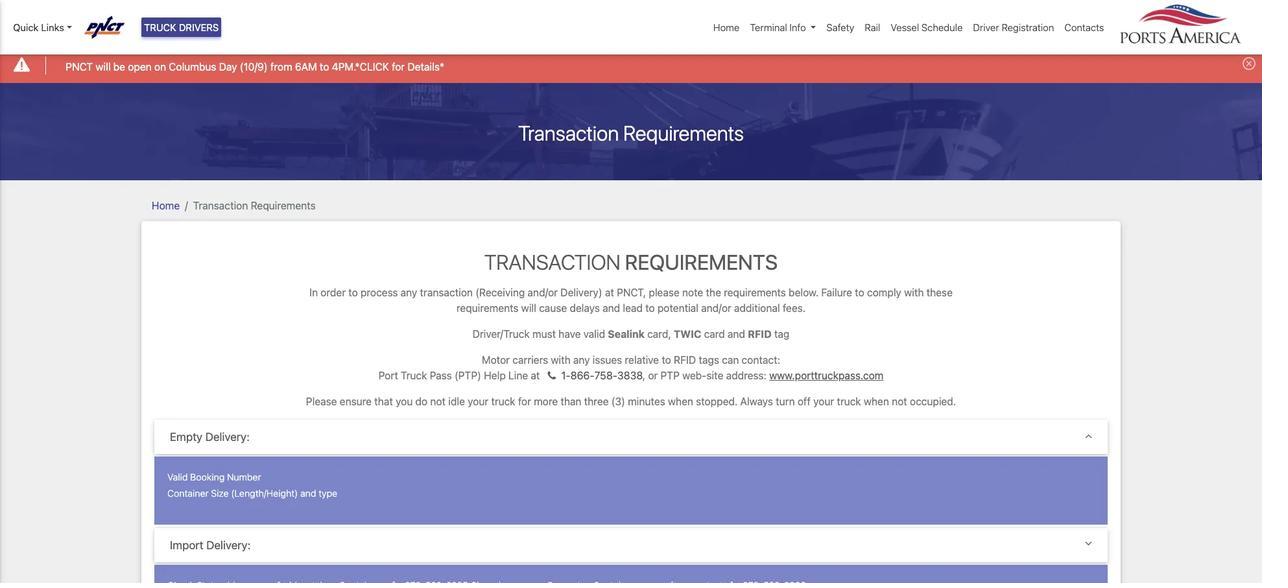 Task type: locate. For each thing, give the bounding box(es) containing it.
your
[[468, 396, 488, 407], [813, 396, 834, 407]]

process
[[361, 287, 398, 298]]

that
[[374, 396, 393, 407]]

truck
[[144, 21, 176, 33], [401, 370, 427, 381]]

transaction
[[518, 120, 619, 145], [193, 199, 248, 211], [484, 249, 620, 274]]

and right the "card"
[[728, 328, 745, 340]]

delivery: right empty
[[205, 430, 250, 444]]

contact:
[[742, 354, 780, 366]]

2 your from the left
[[813, 396, 834, 407]]

1 horizontal spatial home
[[713, 21, 740, 33]]

0 horizontal spatial and
[[300, 487, 316, 498]]

1 horizontal spatial home link
[[708, 15, 745, 40]]

2 not from the left
[[892, 396, 907, 407]]

pnct,
[[617, 287, 646, 298]]

1 vertical spatial with
[[551, 354, 571, 366]]

0 vertical spatial delivery:
[[205, 430, 250, 444]]

sealink
[[608, 328, 645, 340]]

1 vertical spatial and
[[728, 328, 745, 340]]

to right lead
[[645, 302, 655, 314]]

and left the type
[[300, 487, 316, 498]]

home
[[713, 21, 740, 33], [152, 199, 180, 211]]

with up 1-
[[551, 354, 571, 366]]

when down ptp
[[668, 396, 693, 407]]

1 vertical spatial and/or
[[701, 302, 731, 314]]

1 horizontal spatial at
[[605, 287, 614, 298]]

1 your from the left
[[468, 396, 488, 407]]

1 horizontal spatial phone image
[[548, 370, 556, 381]]

0 vertical spatial and/or
[[528, 287, 558, 298]]

0 horizontal spatial rfid
[[674, 354, 696, 366]]

1 horizontal spatial not
[[892, 396, 907, 407]]

to inside pnct will be open on columbus day (10/9) from 6am to 4pm.*click for details* link
[[320, 61, 329, 72]]

occupied.
[[910, 396, 956, 407]]

the
[[706, 287, 721, 298]]

0 horizontal spatial any
[[401, 287, 417, 298]]

import delivery: link
[[170, 538, 1092, 552]]

1 horizontal spatial will
[[521, 302, 536, 314]]

will inside alert
[[96, 61, 111, 72]]

your right idle
[[468, 396, 488, 407]]

requirements down the "(receiving"
[[456, 302, 519, 314]]

angle down image for empty delivery:
[[1085, 430, 1092, 441]]

0 vertical spatial any
[[401, 287, 417, 298]]

valid
[[167, 472, 188, 483]]

0 horizontal spatial with
[[551, 354, 571, 366]]

below.
[[789, 287, 819, 298]]

at left pnct,
[[605, 287, 614, 298]]

1 truck from the left
[[491, 396, 515, 407]]

type
[[319, 487, 337, 498]]

quick
[[13, 21, 39, 33]]

1 angle down image from the top
[[1085, 430, 1092, 441]]

1 horizontal spatial truck
[[401, 370, 427, 381]]

angle down image
[[1085, 430, 1092, 441], [1085, 538, 1092, 550]]

0 vertical spatial with
[[904, 287, 924, 298]]

you
[[396, 396, 413, 407]]

0 horizontal spatial home link
[[152, 199, 180, 211]]

registration
[[1002, 21, 1054, 33]]

columbus
[[169, 61, 216, 72]]

angle down image for import delivery:
[[1085, 538, 1092, 550]]

to right 6am
[[320, 61, 329, 72]]

1 vertical spatial truck
[[401, 370, 427, 381]]

requirements
[[623, 120, 744, 145], [251, 199, 316, 211], [625, 249, 778, 274]]

when
[[668, 396, 693, 407], [864, 396, 889, 407]]

import delivery:
[[170, 538, 251, 552]]

delivery: for empty delivery:
[[205, 430, 250, 444]]

angle down image inside import delivery: link
[[1085, 538, 1092, 550]]

any right process
[[401, 287, 417, 298]]

1 horizontal spatial truck
[[837, 396, 861, 407]]

to up ptp
[[662, 354, 671, 366]]

to right failure
[[855, 287, 864, 298]]

0 vertical spatial truck
[[144, 21, 176, 33]]

0 vertical spatial rfid
[[748, 328, 772, 340]]

quick links
[[13, 21, 64, 33]]

www.porttruckpass.com
[[769, 370, 884, 381]]

1 vertical spatial transaction
[[193, 199, 248, 211]]

1 vertical spatial rfid
[[674, 354, 696, 366]]

and/or
[[528, 287, 558, 298], [701, 302, 731, 314]]

at down carriers
[[531, 370, 540, 381]]

requirements up additional in the right bottom of the page
[[724, 287, 786, 298]]

rfid up web-
[[674, 354, 696, 366]]

transaction requirements
[[518, 120, 744, 145], [193, 199, 316, 211], [484, 249, 778, 274]]

0 vertical spatial and
[[603, 302, 620, 314]]

motor
[[482, 354, 510, 366]]

not right the do
[[430, 396, 446, 407]]

1 horizontal spatial with
[[904, 287, 924, 298]]

when down www.porttruckpass.com
[[864, 396, 889, 407]]

1 horizontal spatial any
[[573, 354, 590, 366]]

1 vertical spatial any
[[573, 354, 590, 366]]

with inside the in order to process any transaction (receiving and/or delivery) at pnct, please note the requirements below. failure to comply with these requirements will cause delays and lead to potential and/or additional fees.
[[904, 287, 924, 298]]

phone image
[[548, 370, 556, 381], [392, 581, 400, 583], [730, 581, 738, 583]]

pass
[[430, 370, 452, 381]]

will
[[96, 61, 111, 72], [521, 302, 536, 314]]

0 horizontal spatial home
[[152, 199, 180, 211]]

and/or down the
[[701, 302, 731, 314]]

1 vertical spatial home link
[[152, 199, 180, 211]]

any up 866-
[[573, 354, 590, 366]]

0 horizontal spatial truck
[[491, 396, 515, 407]]

delivery: for import delivery:
[[206, 538, 251, 552]]

1 horizontal spatial and
[[603, 302, 620, 314]]

and left lead
[[603, 302, 620, 314]]

contacts link
[[1059, 15, 1109, 40]]

in
[[309, 287, 318, 298]]

web-
[[682, 370, 707, 381]]

requirements
[[724, 287, 786, 298], [456, 302, 519, 314]]

1 vertical spatial requirements
[[251, 199, 316, 211]]

0 horizontal spatial at
[[531, 370, 540, 381]]

1 horizontal spatial rfid
[[748, 328, 772, 340]]

have
[[559, 328, 581, 340]]

0 horizontal spatial will
[[96, 61, 111, 72]]

0 horizontal spatial and/or
[[528, 287, 558, 298]]

tab list
[[154, 420, 1108, 583]]

1 horizontal spatial requirements
[[724, 287, 786, 298]]

lead
[[623, 302, 643, 314]]

0 horizontal spatial when
[[668, 396, 693, 407]]

delays
[[570, 302, 600, 314]]

truck
[[491, 396, 515, 407], [837, 396, 861, 407]]

rfid left tag
[[748, 328, 772, 340]]

pnct will be open on columbus day (10/9) from 6am to 4pm.*click for details* link
[[66, 59, 444, 74]]

1 vertical spatial will
[[521, 302, 536, 314]]

truck left drivers
[[144, 21, 176, 33]]

with inside "motor carriers with any issues relative to rfid tags can contact: port truck pass (ptp) help line at"
[[551, 354, 571, 366]]

2 angle down image from the top
[[1085, 538, 1092, 550]]

and inside valid booking number container size (length/height) and type
[[300, 487, 316, 498]]

0 vertical spatial at
[[605, 287, 614, 298]]

0 vertical spatial requirements
[[724, 287, 786, 298]]

1 vertical spatial requirements
[[456, 302, 519, 314]]

import delivery: tab panel
[[154, 565, 1108, 583]]

for
[[392, 61, 405, 72], [518, 396, 531, 407]]

for left details*
[[392, 61, 405, 72]]

pnct
[[66, 61, 93, 72]]

truck right port
[[401, 370, 427, 381]]

1 vertical spatial home
[[152, 199, 180, 211]]

delivery: right import
[[206, 538, 251, 552]]

issues
[[593, 354, 622, 366]]

truck down www.porttruckpass.com
[[837, 396, 861, 407]]

0 vertical spatial transaction
[[518, 120, 619, 145]]

note
[[682, 287, 703, 298]]

any
[[401, 287, 417, 298], [573, 354, 590, 366]]

and/or up cause
[[528, 287, 558, 298]]

tag
[[774, 328, 789, 340]]

1 vertical spatial at
[[531, 370, 540, 381]]

truck down help
[[491, 396, 515, 407]]

1-866-758-3838
[[558, 370, 642, 381]]

1 vertical spatial for
[[518, 396, 531, 407]]

delivery:
[[205, 430, 250, 444], [206, 538, 251, 552]]

rail link
[[859, 15, 885, 40]]

than
[[561, 396, 581, 407]]

three
[[584, 396, 609, 407]]

with
[[904, 287, 924, 298], [551, 354, 571, 366]]

2 vertical spatial transaction requirements
[[484, 249, 778, 274]]

safety
[[826, 21, 854, 33]]

pnct will be open on columbus day (10/9) from 6am to 4pm.*click for details* alert
[[0, 48, 1262, 83]]

cause
[[539, 302, 567, 314]]

1 horizontal spatial your
[[813, 396, 834, 407]]

for left "more"
[[518, 396, 531, 407]]

with left these
[[904, 287, 924, 298]]

1 horizontal spatial when
[[864, 396, 889, 407]]

angle down image inside empty delivery: link
[[1085, 430, 1092, 441]]

1 vertical spatial angle down image
[[1085, 538, 1092, 550]]

0 horizontal spatial not
[[430, 396, 446, 407]]

2 horizontal spatial and
[[728, 328, 745, 340]]

866-
[[571, 370, 594, 381]]

will left cause
[[521, 302, 536, 314]]

ptp
[[660, 370, 680, 381]]

will left be
[[96, 61, 111, 72]]

1-866-758-3838 link
[[543, 370, 642, 381]]

not
[[430, 396, 446, 407], [892, 396, 907, 407]]

0 vertical spatial transaction requirements
[[518, 120, 744, 145]]

1 vertical spatial delivery:
[[206, 538, 251, 552]]

size
[[211, 487, 229, 498]]

0 vertical spatial home link
[[708, 15, 745, 40]]

1 horizontal spatial for
[[518, 396, 531, 407]]

0 vertical spatial angle down image
[[1085, 430, 1092, 441]]

0 vertical spatial will
[[96, 61, 111, 72]]

0 vertical spatial home
[[713, 21, 740, 33]]

tags
[[699, 354, 719, 366]]

1 not from the left
[[430, 396, 446, 407]]

twic
[[674, 328, 701, 340]]

safety link
[[821, 15, 859, 40]]

not left occupied.
[[892, 396, 907, 407]]

2 vertical spatial and
[[300, 487, 316, 498]]

0 horizontal spatial your
[[468, 396, 488, 407]]

any inside "motor carriers with any issues relative to rfid tags can contact: port truck pass (ptp) help line at"
[[573, 354, 590, 366]]

your right the off at the right of page
[[813, 396, 834, 407]]

empty delivery: tab panel
[[154, 457, 1108, 527]]

for inside pnct will be open on columbus day (10/9) from 6am to 4pm.*click for details* link
[[392, 61, 405, 72]]

0 vertical spatial for
[[392, 61, 405, 72]]

, or ptp web-site address: www.porttruckpass.com
[[642, 370, 884, 381]]

rail
[[865, 21, 880, 33]]

contacts
[[1064, 21, 1104, 33]]

pnct will be open on columbus day (10/9) from 6am to 4pm.*click for details*
[[66, 61, 444, 72]]

0 horizontal spatial for
[[392, 61, 405, 72]]



Task type: describe. For each thing, give the bounding box(es) containing it.
delivery)
[[560, 287, 602, 298]]

links
[[41, 21, 64, 33]]

order
[[321, 287, 346, 298]]

minutes
[[628, 396, 665, 407]]

please ensure that you do not idle your truck for more than three (3) minutes when stopped. always turn off your truck when not occupied.
[[306, 396, 956, 407]]

terminal
[[750, 21, 787, 33]]

0 horizontal spatial phone image
[[392, 581, 400, 583]]

(receiving
[[475, 287, 525, 298]]

truck drivers
[[144, 21, 219, 33]]

close image
[[1243, 57, 1256, 70]]

any inside the in order to process any transaction (receiving and/or delivery) at pnct, please note the requirements below. failure to comply with these requirements will cause delays and lead to potential and/or additional fees.
[[401, 287, 417, 298]]

from
[[270, 61, 292, 72]]

schedule
[[922, 21, 963, 33]]

0 horizontal spatial truck
[[144, 21, 176, 33]]

to inside "motor carriers with any issues relative to rfid tags can contact: port truck pass (ptp) help line at"
[[662, 354, 671, 366]]

2 truck from the left
[[837, 396, 861, 407]]

vessel schedule
[[891, 21, 963, 33]]

(10/9)
[[240, 61, 268, 72]]

2 vertical spatial requirements
[[625, 249, 778, 274]]

at inside "motor carriers with any issues relative to rfid tags can contact: port truck pass (ptp) help line at"
[[531, 370, 540, 381]]

3838
[[617, 370, 642, 381]]

comply
[[867, 287, 901, 298]]

idle
[[448, 396, 465, 407]]

potential
[[657, 302, 698, 314]]

truck drivers link
[[141, 17, 221, 37]]

and inside the in order to process any transaction (receiving and/or delivery) at pnct, please note the requirements below. failure to comply with these requirements will cause delays and lead to potential and/or additional fees.
[[603, 302, 620, 314]]

,
[[642, 370, 645, 381]]

will inside the in order to process any transaction (receiving and/or delivery) at pnct, please note the requirements below. failure to comply with these requirements will cause delays and lead to potential and/or additional fees.
[[521, 302, 536, 314]]

tab list containing empty delivery:
[[154, 420, 1108, 583]]

day
[[219, 61, 237, 72]]

port
[[378, 370, 398, 381]]

driver registration link
[[968, 15, 1059, 40]]

failure
[[821, 287, 852, 298]]

be
[[113, 61, 125, 72]]

vessel
[[891, 21, 919, 33]]

number
[[227, 472, 261, 483]]

container
[[167, 487, 209, 498]]

do
[[415, 396, 427, 407]]

2 when from the left
[[864, 396, 889, 407]]

help
[[484, 370, 506, 381]]

on
[[154, 61, 166, 72]]

(3)
[[611, 396, 625, 407]]

off
[[798, 396, 811, 407]]

1-
[[561, 370, 571, 381]]

must
[[532, 328, 556, 340]]

truck inside "motor carriers with any issues relative to rfid tags can contact: port truck pass (ptp) help line at"
[[401, 370, 427, 381]]

at inside the in order to process any transaction (receiving and/or delivery) at pnct, please note the requirements below. failure to comply with these requirements will cause delays and lead to potential and/or additional fees.
[[605, 287, 614, 298]]

2 horizontal spatial phone image
[[730, 581, 738, 583]]

driver/truck
[[473, 328, 530, 340]]

driver
[[973, 21, 999, 33]]

1 horizontal spatial and/or
[[701, 302, 731, 314]]

1 vertical spatial transaction requirements
[[193, 199, 316, 211]]

booking
[[190, 472, 225, 483]]

driver/truck must have valid sealink card, twic card and rfid tag
[[473, 328, 789, 340]]

0 horizontal spatial requirements
[[456, 302, 519, 314]]

can
[[722, 354, 739, 366]]

details*
[[407, 61, 444, 72]]

quick links link
[[13, 20, 72, 35]]

2 vertical spatial transaction
[[484, 249, 620, 274]]

terminal info
[[750, 21, 806, 33]]

transaction
[[420, 287, 473, 298]]

(length/height)
[[231, 487, 298, 498]]

empty delivery:
[[170, 430, 250, 444]]

0 vertical spatial requirements
[[623, 120, 744, 145]]

carriers
[[512, 354, 548, 366]]

always
[[740, 396, 773, 407]]

card
[[704, 328, 725, 340]]

(ptp)
[[455, 370, 481, 381]]

card,
[[647, 328, 671, 340]]

vessel schedule link
[[885, 15, 968, 40]]

www.porttruckpass.com link
[[769, 370, 884, 381]]

relative
[[625, 354, 659, 366]]

additional
[[734, 302, 780, 314]]

open
[[128, 61, 152, 72]]

empty
[[170, 430, 202, 444]]

6am
[[295, 61, 317, 72]]

address:
[[726, 370, 766, 381]]

to right order
[[348, 287, 358, 298]]

driver registration
[[973, 21, 1054, 33]]

info
[[790, 21, 806, 33]]

more
[[534, 396, 558, 407]]

empty delivery: link
[[170, 430, 1092, 444]]

or
[[648, 370, 658, 381]]

turn
[[776, 396, 795, 407]]

phone image inside '1-866-758-3838' link
[[548, 370, 556, 381]]

import
[[170, 538, 203, 552]]

stopped.
[[696, 396, 738, 407]]

line
[[508, 370, 528, 381]]

motor carriers with any issues relative to rfid tags can contact: port truck pass (ptp) help line at
[[378, 354, 780, 381]]

rfid inside "motor carriers with any issues relative to rfid tags can contact: port truck pass (ptp) help line at"
[[674, 354, 696, 366]]

site
[[707, 370, 723, 381]]

please
[[649, 287, 679, 298]]

ensure
[[340, 396, 372, 407]]

please
[[306, 396, 337, 407]]

1 when from the left
[[668, 396, 693, 407]]

valid
[[583, 328, 605, 340]]



Task type: vqa. For each thing, say whether or not it's contained in the screenshot.
,
yes



